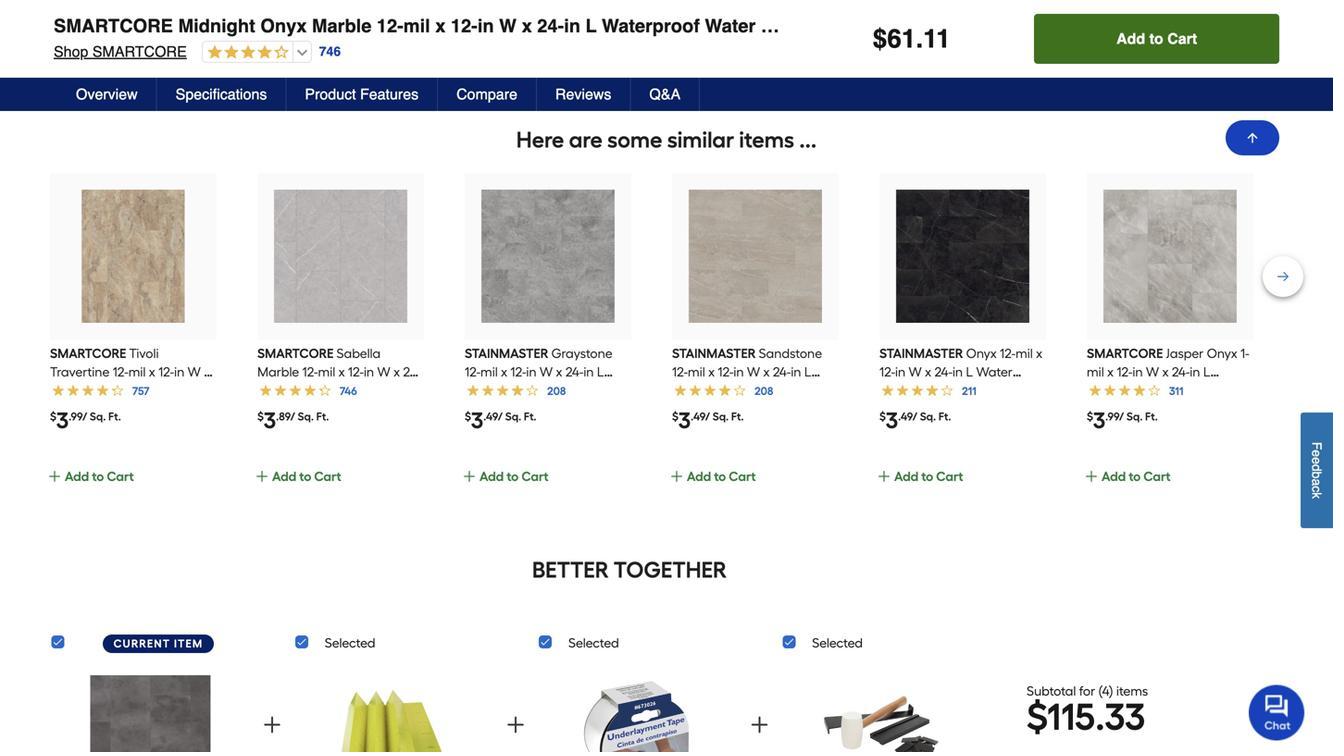 Task type: locate. For each thing, give the bounding box(es) containing it.
0 vertical spatial sq
[[1245, 0, 1266, 1]]

0 vertical spatial w
[[494, 0, 511, 1]]

luxury
[[954, 0, 1016, 1], [960, 15, 1021, 37]]

1 horizontal spatial stainmaster
[[672, 346, 756, 362]]

0 horizontal spatial stainmaster
[[465, 346, 549, 362]]

1 vertical spatial midnight
[[178, 15, 255, 37]]

flooring
[[1107, 0, 1181, 1], [1112, 15, 1186, 37]]

1 vertical spatial flooring
[[1112, 15, 1186, 37]]

2 sq. from the left
[[298, 410, 314, 424]]

1 smartcore link from the left
[[50, 346, 214, 436]]

back
[[1142, 33, 1170, 48]]

flooring for smartcore midnight onyx marble 12-mil x 12-in w x 24-in l waterproof water resistant interlocking luxury vinyl tile flooring (15.71-sq ft/ carton) item # 3627538 | model # lx42100927
[[1107, 0, 1181, 1]]

current item
[[114, 638, 203, 651]]

0 vertical spatial it
[[1132, 33, 1139, 48]]

6 3 list item from the left
[[1084, 173, 1254, 508]]

flooring inside smartcore midnight onyx marble 12-mil x 12-in w x 24-in l waterproof water resistant interlocking luxury vinyl tile flooring (15.71-sq ft/ carton) item # 3627538 | model # lx42100927
[[1107, 0, 1181, 1]]

0 horizontal spatial items
[[739, 127, 795, 153]]

it right see
[[415, 58, 424, 75]]

onyx for smartcore midnight onyx marble 12-mil x 12-in w x 24-in l waterproof water resistant interlocking luxury vinyl tile flooring (15.71-sq ft/ carton) item # 3627538 | model # lx42100927
[[255, 0, 301, 1]]

to
[[1150, 30, 1164, 47], [1173, 33, 1184, 48], [92, 469, 104, 485], [299, 469, 311, 485], [507, 469, 519, 485], [714, 469, 726, 485], [922, 469, 934, 485], [1129, 469, 1141, 485]]

1 horizontal spatial #
[[185, 29, 192, 44]]

1 vertical spatial water
[[705, 15, 756, 37]]

l inside smartcore midnight onyx marble 12-mil x 12-in w x 24-in l waterproof water resistant interlocking luxury vinyl tile flooring (15.71-sq ft/ carton) item # 3627538 | model # lx42100927
[[580, 0, 591, 1]]

plus image
[[47, 470, 62, 484], [462, 470, 477, 484], [669, 470, 684, 484], [877, 470, 892, 484], [261, 714, 283, 736], [505, 714, 527, 736]]

2 horizontal spatial smartcore link
[[1087, 346, 1251, 436]]

$ 3 .99/ sq. ft. for sixth "3" list item from right
[[50, 408, 121, 434]]

#
[[77, 29, 84, 44], [185, 29, 192, 44]]

compare
[[457, 86, 518, 103]]

items
[[739, 127, 795, 153], [1117, 684, 1148, 700]]

1 vertical spatial interlocking
[[849, 15, 954, 37]]

waterproof
[[596, 0, 694, 1], [602, 15, 700, 37]]

smartcore inside smartcore midnight onyx marble 12-mil x 12-in w x 24-in l waterproof water resistant interlocking luxury vinyl tile flooring (15.71-sq ft/ carton) item # 3627538 | model # lx42100927
[[48, 0, 167, 1]]

3627538
[[84, 29, 135, 44]]

1 horizontal spatial .99/
[[1106, 410, 1124, 424]]

marble for smartcore midnight onyx marble 12-mil x 12-in w x 24-in l waterproof water resistant interlocking luxury vinyl tile flooring (15.71-sq ft/ carton) item # 3627538 | model # lx42100927
[[306, 0, 366, 1]]

1 selected from the left
[[325, 636, 375, 652]]

(15.71- up free
[[1186, 0, 1245, 1]]

flooring up add to cart button
[[1107, 0, 1181, 1]]

1 horizontal spatial smartcore link
[[257, 346, 424, 454]]

add to cart
[[1117, 30, 1197, 47], [65, 469, 134, 485], [272, 469, 341, 485], [480, 469, 549, 485], [687, 469, 756, 485], [894, 469, 964, 485], [1102, 469, 1171, 485]]

w inside smartcore midnight onyx marble 12-mil x 12-in w x 24-in l waterproof water resistant interlocking luxury vinyl tile flooring (15.71-sq ft/ carton) item # 3627538 | model # lx42100927
[[494, 0, 511, 1]]

w for smartcore midnight onyx marble 12-mil x 12-in w x 24-in l waterproof water resistant interlocking luxury vinyl tile flooring (15.71-sq ft/ cart
[[499, 15, 517, 37]]

vinyl
[[1021, 0, 1065, 1], [1026, 15, 1070, 37]]

resistant
[[755, 0, 839, 1], [761, 15, 844, 37]]

water for smartcore midnight onyx marble 12-mil x 12-in w x 24-in l waterproof water resistant interlocking luxury vinyl tile flooring (15.71-sq ft/ carton) item # 3627538 | model # lx42100927
[[699, 0, 750, 1]]

4.3 stars image
[[203, 44, 289, 62], [197, 53, 283, 70]]

add to cart for third "3" list item from right
[[687, 469, 756, 485]]

3 add to cart link from the left
[[462, 467, 628, 508]]

selected down "better"
[[569, 636, 619, 652]]

0 vertical spatial vinyl
[[1021, 0, 1065, 1]]

store
[[1057, 33, 1086, 48]]

|
[[138, 29, 142, 44]]

l for smartcore midnight onyx marble 12-mil x 12-in w x 24-in l waterproof water resistant interlocking luxury vinyl tile flooring (15.71-sq ft/ cart
[[586, 15, 597, 37]]

1 .49/ from the left
[[483, 410, 503, 424]]

1 horizontal spatial .49/
[[691, 410, 710, 424]]

better together
[[532, 557, 727, 584]]

0 vertical spatial mil
[[398, 0, 425, 1]]

$ for third "3" list item from right
[[672, 410, 679, 424]]

3 for sixth "3" list item from right
[[56, 408, 69, 434]]

items right )
[[1117, 684, 1148, 700]]

1 stainmaster link from the left
[[465, 346, 629, 436]]

0 vertical spatial onyx
[[255, 0, 301, 1]]

5 sq. from the left
[[920, 410, 936, 424]]

waterproof up the q&a
[[602, 15, 700, 37]]

5 add to cart link from the left
[[877, 467, 1043, 508]]

sq. inside $ 3 .89/ sq. ft.
[[298, 410, 314, 424]]

waterproof inside smartcore midnight onyx marble 12-mil x 12-in w x 24-in l waterproof water resistant interlocking luxury vinyl tile flooring (15.71-sq ft/ carton) item # 3627538 | model # lx42100927
[[596, 0, 694, 1]]

1 3 from the left
[[56, 408, 69, 434]]

interlocking
[[844, 0, 949, 1], [849, 15, 954, 37]]

$ 3 .49/ sq. ft.
[[465, 408, 537, 434], [672, 408, 744, 434], [880, 408, 951, 434]]

ft. for smartcore tivoli travertine 12-mil x 12-in w x 24-in l water resistant interlocking luxury vinyl tile flooring (15.71-sq ft/ carton) image smartcore link
[[108, 410, 121, 424]]

product features button
[[286, 78, 438, 111]]

0 vertical spatial 24-
[[532, 0, 559, 1]]

sq. for 'stainmaster graystone 12-mil x 12-in w x 24-in l waterproof water resistant interlocking luxury vinyl tile flooring (19.79-sq ft/ carton)' image
[[505, 410, 521, 424]]

add for 5th "3" list item from the left
[[894, 469, 919, 485]]

stainmaster link for stainmaster onyx 12-mil x 12-in w x 24-in l water resistant interlocking luxury vinyl tile flooring (19.79-sq ft/ carton) "image"
[[880, 346, 1046, 436]]

(15.71- right back
[[1191, 15, 1250, 37]]

4 sq. from the left
[[713, 410, 729, 424]]

add
[[1117, 30, 1146, 47], [65, 469, 89, 485], [272, 469, 296, 485], [480, 469, 504, 485], [687, 469, 711, 485], [894, 469, 919, 485], [1102, 469, 1126, 485]]

0 horizontal spatial .49/
[[483, 410, 503, 424]]

0 horizontal spatial ft/
[[48, 2, 66, 23]]

to inside add to cart button
[[1150, 30, 1164, 47]]

shop down item
[[48, 52, 83, 70]]

flooring for smartcore midnight onyx marble 12-mil x 12-in w x 24-in l waterproof water resistant interlocking luxury vinyl tile flooring (15.71-sq ft/ cart
[[1112, 15, 1186, 37]]

interlocking for smartcore midnight onyx marble 12-mil x 12-in w x 24-in l waterproof water resistant interlocking luxury vinyl tile flooring (15.71-sq ft/ carton) item # 3627538 | model # lx42100927
[[844, 0, 949, 1]]

0 horizontal spatial smartcore link
[[50, 346, 214, 436]]

d
[[1310, 465, 1325, 472]]

1 .99/ from the left
[[69, 410, 87, 424]]

midnight inside smartcore midnight onyx marble 12-mil x 12-in w x 24-in l waterproof water resistant interlocking luxury vinyl tile flooring (15.71-sq ft/ carton) item # 3627538 | model # lx42100927
[[173, 0, 250, 1]]

1 vertical spatial (15.71-
[[1191, 15, 1250, 37]]

luxury inside smartcore midnight onyx marble 12-mil x 12-in w x 24-in l waterproof water resistant interlocking luxury vinyl tile flooring (15.71-sq ft/ carton) item # 3627538 | model # lx42100927
[[954, 0, 1016, 1]]

2 stainmaster from the left
[[672, 346, 756, 362]]

1 horizontal spatial $ 3 .49/ sq. ft.
[[672, 408, 744, 434]]

mil
[[398, 0, 425, 1], [404, 15, 430, 37]]

tile
[[1070, 0, 1102, 1], [1076, 15, 1107, 37]]

1 vertical spatial waterproof
[[602, 15, 700, 37]]

easy & free returns return your new, unused item in-store or ship it back to us free of charge.
[[867, 15, 1242, 67]]

vinyl left or
[[1026, 15, 1070, 37]]

746
[[319, 44, 341, 59], [314, 53, 335, 67]]

3 3 list item from the left
[[462, 173, 631, 508]]

add for 1st "3" list item from the right
[[1102, 469, 1126, 485]]

2 add to cart link from the left
[[255, 467, 420, 508]]

4 add to cart link from the left
[[669, 467, 835, 508]]

2 $ 3 .49/ sq. ft. from the left
[[672, 408, 744, 434]]

tile inside smartcore midnight onyx marble 12-mil x 12-in w x 24-in l waterproof water resistant interlocking luxury vinyl tile flooring (15.71-sq ft/ carton) item # 3627538 | model # lx42100927
[[1070, 0, 1102, 1]]

luxury for smartcore midnight onyx marble 12-mil x 12-in w x 24-in l waterproof water resistant interlocking luxury vinyl tile flooring (15.71-sq ft/ carton) item # 3627538 | model # lx42100927
[[954, 0, 1016, 1]]

6 ft. from the left
[[1145, 410, 1158, 424]]

onyx up lx42100927
[[255, 0, 301, 1]]

better together heading
[[48, 556, 1211, 585]]

stainmaster for stainmaster onyx 12-mil x 12-in w x 24-in l water resistant interlocking luxury vinyl tile flooring (19.79-sq ft/ carton) "image"
[[880, 346, 963, 362]]

# right model
[[185, 29, 192, 44]]

0 vertical spatial luxury
[[954, 0, 1016, 1]]

3 .49/ from the left
[[898, 410, 918, 424]]

onyx up product
[[260, 15, 307, 37]]

$ for sixth "3" list item from right
[[50, 410, 56, 424]]

.49/
[[483, 410, 503, 424], [691, 410, 710, 424], [898, 410, 918, 424]]

0 vertical spatial resistant
[[755, 0, 839, 1]]

plus image for sixth "3" list item from right add to cart link
[[47, 470, 62, 484]]

1 horizontal spatial selected
[[569, 636, 619, 652]]

unused
[[969, 33, 1011, 48]]

1 $ 3 .49/ sq. ft. from the left
[[465, 408, 537, 434]]

mil inside smartcore midnight onyx marble 12-mil x 12-in w x 24-in l waterproof water resistant interlocking luxury vinyl tile flooring (15.71-sq ft/ carton) item # 3627538 | model # lx42100927
[[398, 0, 425, 1]]

3 selected from the left
[[812, 636, 863, 652]]

1 horizontal spatial stainmaster link
[[672, 346, 837, 436]]

0 vertical spatial tile
[[1070, 0, 1102, 1]]

f
[[1310, 442, 1325, 450]]

l up the reviews
[[586, 15, 597, 37]]

vinyl inside smartcore midnight onyx marble 12-mil x 12-in w x 24-in l waterproof water resistant interlocking luxury vinyl tile flooring (15.71-sq ft/ carton) item # 3627538 | model # lx42100927
[[1021, 0, 1065, 1]]

water inside smartcore midnight onyx marble 12-mil x 12-in w x 24-in l waterproof water resistant interlocking luxury vinyl tile flooring (15.71-sq ft/ carton) item # 3627538 | model # lx42100927
[[699, 0, 750, 1]]

stainmaster for 'stainmaster graystone 12-mil x 12-in w x 24-in l waterproof water resistant interlocking luxury vinyl tile flooring (19.79-sq ft/ carton)' image
[[465, 346, 549, 362]]

water
[[699, 0, 750, 1], [705, 15, 756, 37]]

ft/ up item
[[48, 2, 66, 23]]

0 horizontal spatial $ 3 .99/ sq. ft.
[[50, 408, 121, 434]]

3 sq. from the left
[[505, 410, 521, 424]]

selected for smartcore soft and sound 25.7-ft x 3.9-ft x 1.5-mm premium foam flooring underlayment (100-sq ft /fan fold) image
[[325, 636, 375, 652]]

0 horizontal spatial selected
[[325, 636, 375, 652]]

3 stainmaster from the left
[[880, 346, 963, 362]]

e
[[1310, 450, 1325, 457], [1310, 457, 1325, 465]]

midnight for smartcore midnight onyx marble 12-mil x 12-in w x 24-in l waterproof water resistant interlocking luxury vinyl tile flooring (15.71-sq ft/ carton) item # 3627538 | model # lx42100927
[[173, 0, 250, 1]]

24- for smartcore midnight onyx marble 12-mil x 12-in w x 24-in l waterproof water resistant interlocking luxury vinyl tile flooring (15.71-sq ft/ carton) item # 3627538 | model # lx42100927
[[532, 0, 559, 1]]

it inside easy & free returns return your new, unused item in-store or ship it back to us free of charge.
[[1132, 33, 1139, 48]]

0 horizontal spatial .99/
[[69, 410, 87, 424]]

1 vertical spatial items
[[1117, 684, 1148, 700]]

plus image
[[255, 470, 269, 484], [1084, 470, 1099, 484], [749, 714, 771, 736]]

add for fifth "3" list item from the right
[[272, 469, 296, 485]]

ft. inside $ 3 .89/ sq. ft.
[[316, 410, 329, 424]]

0 horizontal spatial $ 3 .49/ sq. ft.
[[465, 408, 537, 434]]

0 horizontal spatial stainmaster link
[[465, 346, 629, 436]]

2 $ 3 .99/ sq. ft. from the left
[[1087, 408, 1158, 434]]

marble
[[306, 0, 366, 1], [312, 15, 372, 37]]

2 e from the top
[[1310, 457, 1325, 465]]

smartcore link
[[50, 346, 214, 436], [257, 346, 424, 454], [1087, 346, 1251, 436]]

shop
[[54, 43, 88, 60], [48, 52, 83, 70]]

interlocking for smartcore midnight onyx marble 12-mil x 12-in w x 24-in l waterproof water resistant interlocking luxury vinyl tile flooring (15.71-sq ft/ cart
[[849, 15, 954, 37]]

1 vertical spatial 24-
[[537, 15, 564, 37]]

some
[[607, 127, 662, 153]]

$ 3 .49/ sq. ft. for the stainmaster 'link' associated with stainmaster sandstone 12-mil x 12-in w x 24-in l waterproof water resistant interlocking luxury vinyl tile flooring (19.79-sq ft/ carton) "image"
[[672, 408, 744, 434]]

items inside here are some similar items ... heading
[[739, 127, 795, 153]]

see
[[384, 58, 410, 75]]

1 e from the top
[[1310, 450, 1325, 457]]

6 sq. from the left
[[1127, 410, 1143, 424]]

2 .49/ from the left
[[691, 410, 710, 424]]

$ inside subtotal for ( 4 ) items $ 115 .33
[[1027, 695, 1047, 740]]

ft/ inside smartcore midnight onyx marble 12-mil x 12-in w x 24-in l waterproof water resistant interlocking luxury vinyl tile flooring (15.71-sq ft/ carton) item # 3627538 | model # lx42100927
[[48, 2, 66, 23]]

0 vertical spatial items
[[739, 127, 795, 153]]

.49/ for 'stainmaster graystone 12-mil x 12-in w x 24-in l waterproof water resistant interlocking luxury vinyl tile flooring (19.79-sq ft/ carton)' image's the stainmaster 'link'
[[483, 410, 503, 424]]

24-
[[532, 0, 559, 1], [537, 15, 564, 37]]

shop down carton)
[[54, 43, 88, 60]]

1 vertical spatial luxury
[[960, 15, 1021, 37]]

1 vertical spatial onyx
[[260, 15, 307, 37]]

sq for smartcore midnight onyx marble 12-mil x 12-in w x 24-in l waterproof water resistant interlocking luxury vinyl tile flooring (15.71-sq ft/ carton) item # 3627538 | model # lx42100927
[[1245, 0, 1266, 1]]

0 vertical spatial (15.71-
[[1186, 0, 1245, 1]]

to for 1st "3" list item from the right
[[1129, 469, 1141, 485]]

1 horizontal spatial ft/
[[1277, 15, 1294, 37]]

smartcore link for smartcore tivoli travertine 12-mil x 12-in w x 24-in l water resistant interlocking luxury vinyl tile flooring (15.71-sq ft/ carton) image
[[50, 346, 214, 436]]

1 horizontal spatial items
[[1117, 684, 1148, 700]]

e up b at bottom
[[1310, 457, 1325, 465]]

1 $ 3 .99/ sq. ft. from the left
[[50, 408, 121, 434]]

# right item
[[77, 29, 84, 44]]

0 vertical spatial l
[[580, 0, 591, 1]]

1 vertical spatial sq
[[1250, 15, 1272, 37]]

.99/ for smartcore link related to smartcore jasper onyx 1-mil x 12-in w x 24-in l waterproof water resistant interlocking luxury vinyl tile flooring (15.5-sq ft/ carton) image on the right top of the page
[[1106, 410, 1124, 424]]

tile right the in-
[[1076, 15, 1107, 37]]

2 3 from the left
[[264, 408, 276, 434]]

5 ft. from the left
[[939, 410, 951, 424]]

(15.71- inside smartcore midnight onyx marble 12-mil x 12-in w x 24-in l waterproof water resistant interlocking luxury vinyl tile flooring (15.71-sq ft/ carton) item # 3627538 | model # lx42100927
[[1186, 0, 1245, 1]]

0 vertical spatial interlocking
[[844, 0, 949, 1]]

(15.71-
[[1186, 0, 1245, 1], [1191, 15, 1250, 37]]

tile up or
[[1070, 0, 1102, 1]]

6 add to cart link from the left
[[1084, 467, 1250, 508]]

3 stainmaster link from the left
[[880, 346, 1046, 436]]

ft/ for cart
[[1277, 15, 1294, 37]]

0 horizontal spatial it
[[415, 58, 424, 75]]

1 vertical spatial vinyl
[[1026, 15, 1070, 37]]

plus image for add to cart link corresponding to 4th "3" list item from the right
[[462, 470, 477, 484]]

1 ft. from the left
[[108, 410, 121, 424]]

2 .99/ from the left
[[1106, 410, 1124, 424]]

e up d
[[1310, 450, 1325, 457]]

smartcore
[[48, 0, 167, 1], [54, 15, 173, 37], [92, 43, 187, 60], [87, 52, 181, 70], [50, 346, 126, 362], [257, 346, 334, 362], [1087, 346, 1163, 362]]

compare button
[[438, 78, 537, 111]]

sq. for smartcore jasper onyx 1-mil x 12-in w x 24-in l waterproof water resistant interlocking luxury vinyl tile flooring (15.5-sq ft/ carton) image on the right top of the page
[[1127, 410, 1143, 424]]

5 3 from the left
[[886, 408, 898, 434]]

interlocking inside smartcore midnight onyx marble 12-mil x 12-in w x 24-in l waterproof water resistant interlocking luxury vinyl tile flooring (15.71-sq ft/ carton) item # 3627538 | model # lx42100927
[[844, 0, 949, 1]]

ft/
[[48, 2, 66, 23], [1277, 15, 1294, 37]]

sq.
[[90, 410, 106, 424], [298, 410, 314, 424], [505, 410, 521, 424], [713, 410, 729, 424], [920, 410, 936, 424], [1127, 410, 1143, 424]]

0 horizontal spatial plus image
[[255, 470, 269, 484]]

3 for fifth "3" list item from the right
[[264, 408, 276, 434]]

shop smartcore down 3627538
[[48, 52, 181, 70]]

onyx inside smartcore midnight onyx marble 12-mil x 12-in w x 24-in l waterproof water resistant interlocking luxury vinyl tile flooring (15.71-sq ft/ carton) item # 3627538 | model # lx42100927
[[255, 0, 301, 1]]

0 vertical spatial midnight
[[173, 0, 250, 1]]

stainmaster
[[465, 346, 549, 362], [672, 346, 756, 362], [880, 346, 963, 362]]

add to cart link
[[47, 467, 213, 508], [255, 467, 420, 508], [462, 467, 628, 508], [669, 467, 835, 508], [877, 467, 1043, 508], [1084, 467, 1250, 508]]

shop smartcore
[[54, 43, 187, 60], [48, 52, 181, 70]]

$
[[873, 24, 887, 54], [50, 410, 56, 424], [257, 410, 264, 424], [465, 410, 471, 424], [672, 410, 679, 424], [880, 410, 886, 424], [1087, 410, 1093, 424], [1027, 695, 1047, 740]]

sq inside smartcore midnight onyx marble 12-mil x 12-in w x 24-in l waterproof water resistant interlocking luxury vinyl tile flooring (15.71-sq ft/ carton) item # 3627538 | model # lx42100927
[[1245, 0, 1266, 1]]

ship
[[1105, 33, 1129, 48]]

1 vertical spatial l
[[586, 15, 597, 37]]

(15.71- for smartcore midnight onyx marble 12-mil x 12-in w x 24-in l waterproof water resistant interlocking luxury vinyl tile flooring (15.71-sq ft/ cart
[[1191, 15, 1250, 37]]

product
[[305, 86, 356, 103]]

of
[[1231, 33, 1242, 48]]

luxury right 11 at the top of the page
[[960, 15, 1021, 37]]

.49/ for stainmaster onyx 12-mil x 12-in w x 24-in l water resistant interlocking luxury vinyl tile flooring (19.79-sq ft/ carton) "image" the stainmaster 'link'
[[898, 410, 918, 424]]

6 3 from the left
[[1093, 408, 1106, 434]]

luxury up returns
[[954, 0, 1016, 1]]

$ 3 .99/ sq. ft. for 1st "3" list item from the right
[[1087, 408, 1158, 434]]

2 stainmaster link from the left
[[672, 346, 837, 436]]

smartcore tivoli travertine 12-mil x 12-in w x 24-in l water resistant interlocking luxury vinyl tile flooring (15.71-sq ft/ carton) image
[[67, 190, 200, 323]]

returns
[[945, 15, 994, 30]]

2 3 list item from the left
[[255, 173, 424, 508]]

ft.
[[108, 410, 121, 424], [316, 410, 329, 424], [524, 410, 537, 424], [731, 410, 744, 424], [939, 410, 951, 424], [1145, 410, 1158, 424]]

selected up smartcore soft and sound 25.7-ft x 3.9-ft x 1.5-mm premium foam flooring underlayment (100-sq ft /fan fold) image
[[325, 636, 375, 652]]

selected
[[325, 636, 375, 652], [569, 636, 619, 652], [812, 636, 863, 652]]

3 $ 3 .49/ sq. ft. from the left
[[880, 408, 951, 434]]

to for 5th "3" list item from the left
[[922, 469, 934, 485]]

add to cart link for fifth "3" list item from the right
[[255, 467, 420, 508]]

0 vertical spatial flooring
[[1107, 0, 1181, 1]]

3 list item
[[47, 173, 217, 508], [255, 173, 424, 508], [462, 173, 631, 508], [669, 173, 839, 508], [877, 173, 1046, 508], [1084, 173, 1254, 508]]

stainmaster link for 'stainmaster graystone 12-mil x 12-in w x 24-in l waterproof water resistant interlocking luxury vinyl tile flooring (19.79-sq ft/ carton)' image
[[465, 346, 629, 436]]

1 stainmaster from the left
[[465, 346, 549, 362]]

1 vertical spatial w
[[499, 15, 517, 37]]

plus image for $ 3 .99/ sq. ft.
[[1084, 470, 1099, 484]]

1 vertical spatial resistant
[[761, 15, 844, 37]]

$ for 5th "3" list item from the left
[[880, 410, 886, 424]]

$ 3 .89/ sq. ft.
[[257, 408, 329, 434]]

items left the '...'
[[739, 127, 795, 153]]

vinyl up the in-
[[1021, 0, 1065, 1]]

2 smartcore link from the left
[[257, 346, 424, 454]]

0 vertical spatial waterproof
[[596, 0, 694, 1]]

heart outline image
[[355, 50, 377, 72]]

stainmaster sandstone 12-mil x 12-in w x 24-in l waterproof water resistant interlocking luxury vinyl tile flooring (19.79-sq ft/ carton) image
[[689, 190, 822, 323]]

0 vertical spatial water
[[699, 0, 750, 1]]

ft/ right of
[[1277, 15, 1294, 37]]

3 smartcore link from the left
[[1087, 346, 1251, 436]]

stainmaster link
[[465, 346, 629, 436], [672, 346, 837, 436], [880, 346, 1046, 436]]

l up the item number 3 6 2 7 5 3 8 and model number l x 4 2 1 0 0 9 2 7 element
[[580, 0, 591, 1]]

midnight up "specifications"
[[178, 15, 255, 37]]

2 horizontal spatial .49/
[[898, 410, 918, 424]]

selected up project source flooring 4-pc installation kit "image"
[[812, 636, 863, 652]]

cart for third "3" list item from right
[[729, 469, 756, 485]]

2 horizontal spatial stainmaster
[[880, 346, 963, 362]]

2 # from the left
[[185, 29, 192, 44]]

ft. for 'stainmaster graystone 12-mil x 12-in w x 24-in l waterproof water resistant interlocking luxury vinyl tile flooring (19.79-sq ft/ carton)' image's the stainmaster 'link'
[[524, 410, 537, 424]]

similar
[[667, 127, 734, 153]]

waterproof for cart
[[602, 15, 700, 37]]

$ 3 .99/ sq. ft.
[[50, 408, 121, 434], [1087, 408, 1158, 434]]

1 horizontal spatial $ 3 .99/ sq. ft.
[[1087, 408, 1158, 434]]

sq
[[1245, 0, 1266, 1], [1250, 15, 1272, 37]]

mil for smartcore midnight onyx marble 12-mil x 12-in w x 24-in l waterproof water resistant interlocking luxury vinyl tile flooring (15.71-sq ft/ carton) item # 3627538 | model # lx42100927
[[398, 0, 425, 1]]

waterproof up the item number 3 6 2 7 5 3 8 and model number l x 4 2 1 0 0 9 2 7 element
[[596, 0, 694, 1]]

add for 4th "3" list item from the right
[[480, 469, 504, 485]]

midnight up lx42100927
[[173, 0, 250, 1]]

resistant inside smartcore midnight onyx marble 12-mil x 12-in w x 24-in l waterproof water resistant interlocking luxury vinyl tile flooring (15.71-sq ft/ carton) item # 3627538 | model # lx42100927
[[755, 0, 839, 1]]

ft. for the stainmaster 'link' associated with stainmaster sandstone 12-mil x 12-in w x 24-in l waterproof water resistant interlocking luxury vinyl tile flooring (19.79-sq ft/ carton) "image"
[[731, 410, 744, 424]]

specifications button
[[157, 78, 286, 111]]

3 ft. from the left
[[524, 410, 537, 424]]

1 vertical spatial it
[[415, 58, 424, 75]]

0 horizontal spatial #
[[77, 29, 84, 44]]

it right ship on the top
[[1132, 33, 1139, 48]]

flooring left us at right top
[[1112, 15, 1186, 37]]

2 horizontal spatial plus image
[[1084, 470, 1099, 484]]

space
[[482, 58, 525, 75]]

1 add to cart link from the left
[[47, 467, 213, 508]]

mil for smartcore midnight onyx marble 12-mil x 12-in w x 24-in l waterproof water resistant interlocking luxury vinyl tile flooring (15.71-sq ft/ cart
[[404, 15, 430, 37]]

cart for 5th "3" list item from the left
[[936, 469, 964, 485]]

marble inside smartcore midnight onyx marble 12-mil x 12-in w x 24-in l waterproof water resistant interlocking luxury vinyl tile flooring (15.71-sq ft/ carton) item # 3627538 | model # lx42100927
[[306, 0, 366, 1]]

w for smartcore midnight onyx marble 12-mil x 12-in w x 24-in l waterproof water resistant interlocking luxury vinyl tile flooring (15.71-sq ft/ carton) item # 3627538 | model # lx42100927
[[494, 0, 511, 1]]

a
[[1310, 479, 1325, 486]]

2 horizontal spatial selected
[[812, 636, 863, 652]]

4 3 from the left
[[679, 408, 691, 434]]

2 horizontal spatial $ 3 .49/ sq. ft.
[[880, 408, 951, 434]]

12-
[[371, 0, 398, 1], [445, 0, 472, 1], [377, 15, 404, 37], [451, 15, 478, 37]]

746 up product
[[314, 53, 335, 67]]

1 sq. from the left
[[90, 410, 106, 424]]

1 vertical spatial mil
[[404, 15, 430, 37]]

1 horizontal spatial it
[[1132, 33, 1139, 48]]

add to cart for 5th "3" list item from the left
[[894, 469, 964, 485]]

$ 61 . 11
[[873, 24, 951, 54]]

to for fifth "3" list item from the right
[[299, 469, 311, 485]]

sq. for smartcore tivoli travertine 12-mil x 12-in w x 24-in l water resistant interlocking luxury vinyl tile flooring (15.71-sq ft/ carton) image
[[90, 410, 106, 424]]

1 vertical spatial tile
[[1076, 15, 1107, 37]]

$ inside $ 3 .89/ sq. ft.
[[257, 410, 264, 424]]

c
[[1310, 486, 1325, 493]]

l for smartcore midnight onyx marble 12-mil x 12-in w x 24-in l waterproof water resistant interlocking luxury vinyl tile flooring (15.71-sq ft/ carton) item # 3627538 | model # lx42100927
[[580, 0, 591, 1]]

24- inside smartcore midnight onyx marble 12-mil x 12-in w x 24-in l waterproof water resistant interlocking luxury vinyl tile flooring (15.71-sq ft/ carton) item # 3627538 | model # lx42100927
[[532, 0, 559, 1]]

3 3 from the left
[[471, 408, 483, 434]]

0 vertical spatial marble
[[306, 0, 366, 1]]

$ 3 .49/ sq. ft. for stainmaster onyx 12-mil x 12-in w x 24-in l water resistant interlocking luxury vinyl tile flooring (19.79-sq ft/ carton) "image" the stainmaster 'link'
[[880, 408, 951, 434]]

to inside easy & free returns return your new, unused item in-store or ship it back to us free of charge.
[[1173, 33, 1184, 48]]

2 selected from the left
[[569, 636, 619, 652]]

ft. for smartcore link related to 'smartcore sabella marble 12-mil x 12-in w x 24-in l waterproof water resistant interlocking luxury vinyl tile flooring (15.71-sq ft/ carton)' "image"
[[316, 410, 329, 424]]

items inside subtotal for ( 4 ) items $ 115 .33
[[1117, 684, 1148, 700]]

cart
[[1300, 15, 1333, 37], [1168, 30, 1197, 47], [107, 469, 134, 485], [314, 469, 341, 485], [522, 469, 549, 485], [729, 469, 756, 485], [936, 469, 964, 485], [1144, 469, 1171, 485]]

2 ft. from the left
[[316, 410, 329, 424]]

4 3 list item from the left
[[669, 173, 839, 508]]

stainmaster graystone 12-mil x 12-in w x 24-in l waterproof water resistant interlocking luxury vinyl tile flooring (19.79-sq ft/ carton) image
[[481, 190, 615, 323]]

1 vertical spatial marble
[[312, 15, 372, 37]]

2 horizontal spatial stainmaster link
[[880, 346, 1046, 436]]

in inside button
[[428, 58, 441, 75]]

4 ft. from the left
[[731, 410, 744, 424]]

add to cart link for 5th "3" list item from the left
[[877, 467, 1043, 508]]



Task type: describe. For each thing, give the bounding box(es) containing it.
product features
[[305, 86, 419, 103]]

easy
[[867, 15, 897, 30]]

selected for project source flooring 4-pc installation kit "image"
[[812, 636, 863, 652]]

item
[[48, 29, 73, 44]]

midnight for smartcore midnight onyx marble 12-mil x 12-in w x 24-in l waterproof water resistant interlocking luxury vinyl tile flooring (15.71-sq ft/ cart
[[178, 15, 255, 37]]

here
[[516, 127, 564, 153]]

smartcore soft and sound 25.7-ft x 3.9-ft x 1.5-mm premium foam flooring underlayment (100-sq ft /fan fold) image
[[334, 669, 454, 753]]

it inside "see it in your space" button
[[415, 58, 424, 75]]

5 3 list item from the left
[[877, 173, 1046, 508]]

ft/ for carton)
[[48, 2, 66, 23]]

smartcore midnight onyx marble 12-mil x 12-in w x 24-in l waterproof water resistant interlocking luxury vinyl tile flooring (15.71-sq ft/ carton) image
[[90, 669, 210, 753]]

cart for sixth "3" list item from right
[[107, 469, 134, 485]]

see it in your space
[[384, 58, 525, 75]]

add to cart for sixth "3" list item from right
[[65, 469, 134, 485]]

plus image for add to cart link associated with third "3" list item from right
[[669, 470, 684, 484]]

add to cart link for third "3" list item from right
[[669, 467, 835, 508]]

cart for 1st "3" list item from the right
[[1144, 469, 1171, 485]]

to for third "3" list item from right
[[714, 469, 726, 485]]

stainmaster onyx 12-mil x 12-in w x 24-in l water resistant interlocking luxury vinyl tile flooring (19.79-sq ft/ carton) image
[[896, 190, 1030, 323]]

item number 3 6 2 7 5 3 8 and model number l x 4 2 1 0 0 9 2 7 element
[[48, 27, 1285, 46]]

reviews button
[[537, 78, 631, 111]]

item
[[174, 638, 203, 651]]

return
[[867, 33, 906, 48]]

current
[[114, 638, 170, 651]]

3 for 4th "3" list item from the right
[[471, 408, 483, 434]]

better
[[532, 557, 609, 584]]

smartcore link for 'smartcore sabella marble 12-mil x 12-in w x 24-in l waterproof water resistant interlocking luxury vinyl tile flooring (15.71-sq ft/ carton)' "image"
[[257, 346, 424, 454]]

model
[[146, 29, 182, 44]]

add to cart for fifth "3" list item from the right
[[272, 469, 341, 485]]

add to cart link for 4th "3" list item from the right
[[462, 467, 628, 508]]

arrow up image
[[1245, 131, 1260, 145]]

item
[[1015, 33, 1039, 48]]

see it in your space link
[[144, 49, 743, 84]]

your
[[909, 33, 935, 48]]

chat invite button image
[[1249, 685, 1306, 741]]

selected for floorcomfort underlayment tape silver image
[[569, 636, 619, 652]]

cart for 4th "3" list item from the right
[[522, 469, 549, 485]]

sq. for 'smartcore sabella marble 12-mil x 12-in w x 24-in l waterproof water resistant interlocking luxury vinyl tile flooring (15.71-sq ft/ carton)' "image"
[[298, 410, 314, 424]]

$ for fifth "3" list item from the right
[[257, 410, 264, 424]]

new,
[[938, 33, 965, 48]]

sq. for stainmaster sandstone 12-mil x 12-in w x 24-in l waterproof water resistant interlocking luxury vinyl tile flooring (19.79-sq ft/ carton) "image"
[[713, 410, 729, 424]]

746 left heart outline icon
[[319, 44, 341, 59]]

see it in your space button
[[144, 49, 743, 84]]

q&a
[[649, 86, 681, 103]]

4
[[1102, 684, 1110, 700]]

...
[[799, 127, 817, 153]]

smartcore midnight onyx marble 12-mil x 12-in w x 24-in l waterproof water resistant interlocking luxury vinyl tile flooring (15.71-sq ft/ carton) item # 3627538 | model # lx42100927
[[48, 0, 1266, 44]]

.89/
[[276, 410, 295, 424]]

sq for smartcore midnight onyx marble 12-mil x 12-in w x 24-in l waterproof water resistant interlocking luxury vinyl tile flooring (15.71-sq ft/ cart
[[1250, 15, 1272, 37]]

subtotal for ( 4 ) items $ 115 .33
[[1027, 684, 1148, 740]]

(15.71- for smartcore midnight onyx marble 12-mil x 12-in w x 24-in l waterproof water resistant interlocking luxury vinyl tile flooring (15.71-sq ft/ carton) item # 3627538 | model # lx42100927
[[1186, 0, 1245, 1]]

.33
[[1095, 695, 1146, 740]]

24- for smartcore midnight onyx marble 12-mil x 12-in w x 24-in l waterproof water resistant interlocking luxury vinyl tile flooring (15.71-sq ft/ cart
[[537, 15, 564, 37]]

add to cart link for sixth "3" list item from right
[[47, 467, 213, 508]]

add to cart link for 1st "3" list item from the right
[[1084, 467, 1250, 508]]

$ for 4th "3" list item from the right
[[465, 410, 471, 424]]

add for sixth "3" list item from right
[[65, 469, 89, 485]]

.49/ for the stainmaster 'link' associated with stainmaster sandstone 12-mil x 12-in w x 24-in l waterproof water resistant interlocking luxury vinyl tile flooring (19.79-sq ft/ carton) "image"
[[691, 410, 710, 424]]

marble for smartcore midnight onyx marble 12-mil x 12-in w x 24-in l waterproof water resistant interlocking luxury vinyl tile flooring (15.71-sq ft/ cart
[[312, 15, 372, 37]]

here are some similar items ...
[[516, 127, 817, 153]]

waterproof for carton)
[[596, 0, 694, 1]]

overview button
[[57, 78, 157, 111]]

tile for smartcore midnight onyx marble 12-mil x 12-in w x 24-in l waterproof water resistant interlocking luxury vinyl tile flooring (15.71-sq ft/ cart
[[1076, 15, 1107, 37]]

resistant for smartcore midnight onyx marble 12-mil x 12-in w x 24-in l waterproof water resistant interlocking luxury vinyl tile flooring (15.71-sq ft/ cart
[[761, 15, 844, 37]]

smartcore sabella marble 12-mil x 12-in w x 24-in l waterproof water resistant interlocking luxury vinyl tile flooring (15.71-sq ft/ carton) image
[[274, 190, 407, 323]]

in-
[[1043, 33, 1057, 48]]

&
[[901, 15, 910, 30]]

lx42100927
[[192, 29, 266, 44]]

sq. for stainmaster onyx 12-mil x 12-in w x 24-in l water resistant interlocking luxury vinyl tile flooring (19.79-sq ft/ carton) "image"
[[920, 410, 936, 424]]

q&a button
[[631, 78, 700, 111]]

115
[[1047, 695, 1095, 740]]

smartcore link for smartcore jasper onyx 1-mil x 12-in w x 24-in l waterproof water resistant interlocking luxury vinyl tile flooring (15.5-sq ft/ carton) image on the right top of the page
[[1087, 346, 1251, 436]]

)
[[1110, 684, 1113, 700]]

charge.
[[867, 52, 910, 67]]

add inside button
[[1117, 30, 1146, 47]]

.99/ for smartcore tivoli travertine 12-mil x 12-in w x 24-in l water resistant interlocking luxury vinyl tile flooring (15.71-sq ft/ carton) image smartcore link
[[69, 410, 87, 424]]

are
[[569, 127, 603, 153]]

project source flooring 4-pc installation kit image
[[821, 669, 942, 753]]

3 for third "3" list item from right
[[679, 408, 691, 434]]

reviews
[[556, 86, 611, 103]]

smartcore jasper onyx 1-mil x 12-in w x 24-in l waterproof water resistant interlocking luxury vinyl tile flooring (15.5-sq ft/ carton) image
[[1104, 190, 1237, 323]]

ft. for smartcore link related to smartcore jasper onyx 1-mil x 12-in w x 24-in l waterproof water resistant interlocking luxury vinyl tile flooring (15.5-sq ft/ carton) image on the right top of the page
[[1145, 410, 1158, 424]]

3 for 1st "3" list item from the right
[[1093, 408, 1106, 434]]

here are some similar items ... heading
[[48, 121, 1285, 158]]

your
[[445, 58, 477, 75]]

together
[[614, 557, 727, 584]]

(
[[1099, 684, 1102, 700]]

resistant for smartcore midnight onyx marble 12-mil x 12-in w x 24-in l waterproof water resistant interlocking luxury vinyl tile flooring (15.71-sq ft/ carton) item # 3627538 | model # lx42100927
[[755, 0, 839, 1]]

us
[[1188, 33, 1201, 48]]

k
[[1310, 493, 1325, 499]]

ft. for stainmaster onyx 12-mil x 12-in w x 24-in l water resistant interlocking luxury vinyl tile flooring (19.79-sq ft/ carton) "image" the stainmaster 'link'
[[939, 410, 951, 424]]

stainmaster link for stainmaster sandstone 12-mil x 12-in w x 24-in l waterproof water resistant interlocking luxury vinyl tile flooring (19.79-sq ft/ carton) "image"
[[672, 346, 837, 436]]

overview
[[76, 86, 138, 103]]

luxury for smartcore midnight onyx marble 12-mil x 12-in w x 24-in l waterproof water resistant interlocking luxury vinyl tile flooring (15.71-sq ft/ cart
[[960, 15, 1021, 37]]

.
[[916, 24, 923, 54]]

free
[[1205, 33, 1227, 48]]

plus image for add to cart link associated with 5th "3" list item from the left
[[877, 470, 892, 484]]

b
[[1310, 472, 1325, 479]]

shop smartcore down carton)
[[54, 43, 187, 60]]

f e e d b a c k
[[1310, 442, 1325, 499]]

tile for smartcore midnight onyx marble 12-mil x 12-in w x 24-in l waterproof water resistant interlocking luxury vinyl tile flooring (15.71-sq ft/ carton) item # 3627538 | model # lx42100927
[[1070, 0, 1102, 1]]

for
[[1079, 684, 1095, 700]]

stainmaster for stainmaster sandstone 12-mil x 12-in w x 24-in l waterproof water resistant interlocking luxury vinyl tile flooring (19.79-sq ft/ carton) "image"
[[672, 346, 756, 362]]

plus image for $ 3 .89/ sq. ft.
[[255, 470, 269, 484]]

floorcomfort underlayment tape silver image
[[578, 669, 698, 753]]

add to cart button
[[1034, 14, 1280, 64]]

specifications
[[176, 86, 267, 103]]

f e e d b a c k button
[[1301, 413, 1333, 529]]

subtotal
[[1027, 684, 1076, 700]]

free
[[914, 15, 941, 30]]

1 horizontal spatial plus image
[[749, 714, 771, 736]]

add to cart inside button
[[1117, 30, 1197, 47]]

$ for 1st "3" list item from the right
[[1087, 410, 1093, 424]]

cart inside button
[[1168, 30, 1197, 47]]

1 3 list item from the left
[[47, 173, 217, 508]]

carton)
[[71, 2, 137, 23]]

vinyl for smartcore midnight onyx marble 12-mil x 12-in w x 24-in l waterproof water resistant interlocking luxury vinyl tile flooring (15.71-sq ft/ carton) item # 3627538 | model # lx42100927
[[1021, 0, 1065, 1]]

water for smartcore midnight onyx marble 12-mil x 12-in w x 24-in l waterproof water resistant interlocking luxury vinyl tile flooring (15.71-sq ft/ cart
[[705, 15, 756, 37]]

cart for fifth "3" list item from the right
[[314, 469, 341, 485]]

61
[[887, 24, 916, 54]]

3 for 5th "3" list item from the left
[[886, 408, 898, 434]]

or
[[1090, 33, 1101, 48]]

add to cart for 1st "3" list item from the right
[[1102, 469, 1171, 485]]

11
[[923, 24, 951, 54]]

add to cart for 4th "3" list item from the right
[[480, 469, 549, 485]]

1 # from the left
[[77, 29, 84, 44]]

add for third "3" list item from right
[[687, 469, 711, 485]]

smartcore midnight onyx marble 12-mil x 12-in w x 24-in l waterproof water resistant interlocking luxury vinyl tile flooring (15.71-sq ft/ cart
[[54, 15, 1333, 37]]

$ 3 .49/ sq. ft. for 'stainmaster graystone 12-mil x 12-in w x 24-in l waterproof water resistant interlocking luxury vinyl tile flooring (19.79-sq ft/ carton)' image's the stainmaster 'link'
[[465, 408, 537, 434]]

to for sixth "3" list item from right
[[92, 469, 104, 485]]

features
[[360, 86, 419, 103]]

vinyl for smartcore midnight onyx marble 12-mil x 12-in w x 24-in l waterproof water resistant interlocking luxury vinyl tile flooring (15.71-sq ft/ cart
[[1026, 15, 1070, 37]]



Task type: vqa. For each thing, say whether or not it's contained in the screenshot.
Marble inside SMARTCORE Midnight Onyx Marble 12-mil x 12-in W x 24-in L Waterproof Water Resistant Interlocking Luxury Vinyl Tile Flooring (15.71-sq ft/ Carton) Item # 3627538 | Model # LX42100927
yes



